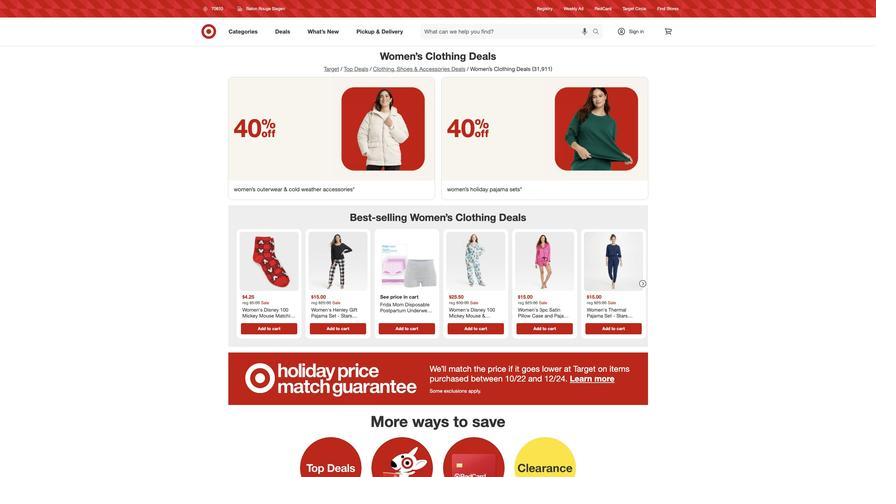 Task type: locate. For each thing, give the bounding box(es) containing it.
2 horizontal spatial pajama
[[587, 313, 603, 319]]

2 horizontal spatial stars
[[617, 313, 628, 319]]

pickup & delivery
[[357, 28, 403, 35]]

0 horizontal spatial stars
[[341, 313, 352, 319]]

3 women's from the left
[[518, 307, 538, 313]]

cozy
[[258, 319, 269, 325]]

3 pajama from the left
[[587, 313, 603, 319]]

find stores link
[[658, 6, 679, 12]]

cart for $4.25 reg $5.00 sale women's disney 100 mickey mouse matching family cozy mid crew socks - red 4-10
[[272, 326, 280, 331]]

/ left clothing,
[[370, 65, 372, 72]]

0 horizontal spatial l
[[357, 319, 360, 325]]

0 horizontal spatial pajama
[[311, 313, 328, 319]]

in up mom
[[404, 294, 408, 300]]

sale inside $4.25 reg $5.00 sale women's disney 100 mickey mouse matching family cozy mid crew socks - red 4-10
[[261, 300, 269, 305]]

- inside $15.00 reg $25.00 sale women's henley gift pajama set - stars above™ white/black l
[[338, 313, 340, 319]]

set inside $15.00 reg $25.00 sale women's thermal pajama set - stars above™ blue l
[[605, 313, 612, 319]]

l right the blue at the bottom of the page
[[616, 319, 619, 325]]

sets*
[[510, 186, 522, 193]]

women's up pillow
[[518, 307, 538, 313]]

1 horizontal spatial women's
[[447, 186, 469, 193]]

$30.00
[[457, 300, 469, 305]]

see price in cart frida mom disposable postpartum underwear boy shorts briefs - regular 8ct
[[380, 294, 432, 326]]

search button
[[590, 24, 607, 41]]

2 40 from the left
[[447, 113, 490, 143]]

add down '8ct'
[[396, 326, 404, 331]]

women's clothing deals target / top deals / clothing, shoes & accessories deals / women's clothing deals (31,911)
[[324, 50, 553, 72]]

5 reg from the left
[[587, 300, 593, 305]]

1 vertical spatial women's
[[471, 65, 493, 72]]

deals down siegen
[[275, 28, 290, 35]]

stars
[[341, 313, 352, 319], [617, 313, 628, 319], [530, 319, 542, 325]]

$25.00 up case
[[525, 300, 538, 305]]

$25.50 reg $30.00 sale
[[449, 294, 479, 305]]

categories
[[229, 28, 258, 35]]

40
[[234, 113, 276, 143], [447, 113, 490, 143]]

pajama inside $15.00 reg $25.00 sale women's henley gift pajama set - stars above™ white/black l
[[311, 313, 328, 319]]

sale
[[261, 300, 269, 305], [332, 300, 341, 305], [470, 300, 479, 305], [539, 300, 547, 305], [608, 300, 616, 305]]

- down "thermal"
[[614, 313, 615, 319]]

reg inside $4.25 reg $5.00 sale women's disney 100 mickey mouse matching family cozy mid crew socks - red 4-10
[[242, 300, 249, 305]]

& right shoes
[[415, 65, 418, 72]]

matching
[[275, 313, 296, 319]]

cart for $15.00 reg $25.00 sale women's henley gift pajama set - stars above™ white/black l
[[341, 326, 349, 331]]

5 add to cart from the left
[[534, 326, 556, 331]]

$25.00
[[319, 300, 331, 305], [525, 300, 538, 305], [594, 300, 607, 305]]

2 women's from the left
[[311, 307, 332, 313]]

1 reg from the left
[[242, 300, 249, 305]]

1 women's from the left
[[234, 186, 256, 193]]

add down $30.00
[[465, 326, 473, 331]]

clothing, shoes & accessories deals link
[[373, 65, 466, 72]]

$15.00 inside $15.00 reg $25.00 sale women's henley gift pajama set - stars above™ white/black l
[[311, 294, 326, 300]]

2 horizontal spatial target
[[623, 6, 635, 11]]

40 for outerwear
[[234, 113, 276, 143]]

5 add from the left
[[534, 326, 542, 331]]

m
[[518, 325, 522, 331]]

- down pillow
[[527, 319, 529, 325]]

ad
[[579, 6, 584, 11]]

3 above™ from the left
[[587, 319, 604, 325]]

target left top
[[324, 65, 339, 72]]

pajama
[[490, 186, 509, 193]]

stores
[[667, 6, 679, 11]]

price
[[390, 294, 402, 300], [488, 364, 507, 374]]

reg inside $25.50 reg $30.00 sale
[[449, 300, 455, 305]]

add down 'cozy'
[[258, 326, 266, 331]]

4 add to cart from the left
[[465, 326, 487, 331]]

sale inside $15.00 reg $25.00 sale women's thermal pajama set - stars above™ blue l
[[608, 300, 616, 305]]

2 pajama from the left
[[555, 313, 571, 319]]

add to cart for stars
[[534, 326, 556, 331]]

$25.00 inside $15.00 reg $25.00 sale women's henley gift pajama set - stars above™ white/black l
[[319, 300, 331, 305]]

baton
[[246, 6, 258, 11]]

to down white/black
[[336, 326, 340, 331]]

1 pajama from the left
[[311, 313, 328, 319]]

1 vertical spatial price
[[488, 364, 507, 374]]

it
[[515, 364, 520, 374]]

cart for $15.00 reg $25.00 sale women's thermal pajama set - stars above™ blue l
[[617, 326, 625, 331]]

find
[[658, 6, 666, 11]]

2 horizontal spatial $25.00
[[594, 300, 607, 305]]

0 horizontal spatial set
[[329, 313, 336, 319]]

What can we help you find? suggestions appear below search field
[[421, 24, 595, 39]]

0 horizontal spatial 40
[[234, 113, 276, 143]]

$25.00 for thermal
[[594, 300, 607, 305]]

sale inside $25.50 reg $30.00 sale
[[470, 300, 479, 305]]

weekly ad link
[[564, 6, 584, 12]]

to for frida mom disposable postpartum underwear boy shorts briefs - regular 8ct
[[405, 326, 409, 331]]

1 vertical spatial target
[[324, 65, 339, 72]]

sale up disney
[[261, 300, 269, 305]]

to for women's thermal pajama set - stars above™ blue l
[[612, 326, 616, 331]]

$15.00 reg $25.00 sale women's 3pc satin pillow case and pajama set - stars above™ pink m
[[518, 294, 571, 331]]

4 sale from the left
[[539, 300, 547, 305]]

2 add to cart button from the left
[[310, 323, 366, 334]]

2 vertical spatial &
[[284, 186, 288, 193]]

to for women's henley gift pajama set - stars above™ white/black l
[[336, 326, 340, 331]]

4 women's from the left
[[587, 307, 607, 313]]

2 vertical spatial women's
[[410, 211, 453, 224]]

1 horizontal spatial target
[[574, 364, 596, 374]]

$15.00 reg $25.00 sale women's henley gift pajama set - stars above™ white/black l
[[311, 294, 360, 325]]

family
[[242, 319, 256, 325]]

above™ inside $15.00 reg $25.00 sale women's thermal pajama set - stars above™ blue l
[[587, 319, 604, 325]]

& right pickup
[[376, 28, 380, 35]]

1 horizontal spatial price
[[488, 364, 507, 374]]

1 sale from the left
[[261, 300, 269, 305]]

deals left (31,911)
[[517, 65, 531, 72]]

2 sale from the left
[[332, 300, 341, 305]]

& left cold
[[284, 186, 288, 193]]

add to cart
[[258, 326, 280, 331], [327, 326, 349, 331], [396, 326, 418, 331], [465, 326, 487, 331], [534, 326, 556, 331], [603, 326, 625, 331]]

40 for holiday
[[447, 113, 490, 143]]

2 above™ from the left
[[543, 319, 559, 325]]

2 horizontal spatial /
[[467, 65, 469, 72]]

0 horizontal spatial and
[[529, 374, 543, 384]]

women's left "holiday"
[[447, 186, 469, 193]]

cart
[[409, 294, 419, 300], [272, 326, 280, 331], [341, 326, 349, 331], [410, 326, 418, 331], [479, 326, 487, 331], [548, 326, 556, 331], [617, 326, 625, 331]]

siegen
[[272, 6, 285, 11]]

1 add to cart from the left
[[258, 326, 280, 331]]

1 add from the left
[[258, 326, 266, 331]]

women's inside $4.25 reg $5.00 sale women's disney 100 mickey mouse matching family cozy mid crew socks - red 4-10
[[242, 307, 263, 313]]

in right sign
[[641, 28, 645, 34]]

target holiday price match guarantee image
[[228, 353, 648, 405]]

clothing
[[426, 50, 466, 62], [494, 65, 515, 72], [456, 211, 497, 224]]

$25.00 inside $15.00 reg $25.00 sale women's thermal pajama set - stars above™ blue l
[[594, 300, 607, 305]]

to down $25.50 reg $30.00 sale
[[474, 326, 478, 331]]

sale for women's henley gift pajama set - stars above™ white/black l
[[332, 300, 341, 305]]

1 vertical spatial &
[[415, 65, 418, 72]]

0 horizontal spatial &
[[284, 186, 288, 193]]

add to cart down mid
[[258, 326, 280, 331]]

1 horizontal spatial above™
[[543, 319, 559, 325]]

the
[[474, 364, 486, 374]]

2 women's from the left
[[447, 186, 469, 193]]

women's inside $15.00 reg $25.00 sale women's henley gift pajama set - stars above™ white/black l
[[311, 307, 332, 313]]

new
[[327, 28, 339, 35]]

above™ inside $15.00 reg $25.00 sale women's 3pc satin pillow case and pajama set - stars above™ pink m
[[543, 319, 559, 325]]

1 horizontal spatial l
[[616, 319, 619, 325]]

stars down case
[[530, 319, 542, 325]]

2 l from the left
[[616, 319, 619, 325]]

sale for reg
[[470, 300, 479, 305]]

4 reg from the left
[[518, 300, 524, 305]]

add to cart button
[[241, 323, 297, 334], [310, 323, 366, 334], [379, 323, 435, 334], [448, 323, 504, 334], [517, 323, 573, 334], [586, 323, 642, 334]]

and right 10/22
[[529, 374, 543, 384]]

stars up white/black
[[341, 313, 352, 319]]

reg for women's thermal pajama set - stars above™ blue l
[[587, 300, 593, 305]]

/ left top
[[341, 65, 343, 72]]

reg for women's henley gift pajama set - stars above™ white/black l
[[311, 300, 317, 305]]

3 add to cart from the left
[[396, 326, 418, 331]]

1 horizontal spatial /
[[370, 65, 372, 72]]

to down case
[[543, 326, 547, 331]]

reg for women's disney 100 mickey mouse matching family cozy mid crew socks - red 4-10
[[242, 300, 249, 305]]

price left if
[[488, 364, 507, 374]]

add to cart down case
[[534, 326, 556, 331]]

women's left henley
[[311, 307, 332, 313]]

$15.00 inside $15.00 reg $25.00 sale women's 3pc satin pillow case and pajama set - stars above™ pink m
[[518, 294, 533, 300]]

circle
[[636, 6, 647, 11]]

add to cart down white/black
[[327, 326, 349, 331]]

set
[[329, 313, 336, 319], [605, 313, 612, 319], [518, 319, 526, 325]]

postpartum
[[380, 308, 406, 314]]

red
[[261, 325, 270, 331]]

2 $25.00 from the left
[[525, 300, 538, 305]]

3 / from the left
[[467, 65, 469, 72]]

1 horizontal spatial stars
[[530, 319, 542, 325]]

2 add from the left
[[327, 326, 335, 331]]

3 add to cart button from the left
[[379, 323, 435, 334]]

2 horizontal spatial set
[[605, 313, 612, 319]]

1 horizontal spatial set
[[518, 319, 526, 325]]

delivery
[[382, 28, 403, 35]]

1 vertical spatial in
[[404, 294, 408, 300]]

l
[[357, 319, 360, 325], [616, 319, 619, 325]]

3 reg from the left
[[449, 300, 455, 305]]

0 horizontal spatial /
[[341, 65, 343, 72]]

2 horizontal spatial $15.00
[[587, 294, 602, 300]]

3 add from the left
[[396, 326, 404, 331]]

0 vertical spatial and
[[545, 313, 553, 319]]

pillow
[[518, 313, 531, 319]]

l down gift
[[357, 319, 360, 325]]

sale up "thermal"
[[608, 300, 616, 305]]

3 $25.00 from the left
[[594, 300, 607, 305]]

1 $25.00 from the left
[[319, 300, 331, 305]]

4 add from the left
[[465, 326, 473, 331]]

women's inside $15.00 reg $25.00 sale women's thermal pajama set - stars above™ blue l
[[587, 307, 607, 313]]

2 $15.00 from the left
[[518, 294, 533, 300]]

holiday
[[471, 186, 489, 193]]

to down mid
[[267, 326, 271, 331]]

set up m
[[518, 319, 526, 325]]

1 $15.00 from the left
[[311, 294, 326, 300]]

stars inside $15.00 reg $25.00 sale women's henley gift pajama set - stars above™ white/black l
[[341, 313, 352, 319]]

1 horizontal spatial and
[[545, 313, 553, 319]]

add for regular
[[396, 326, 404, 331]]

set up the blue at the bottom of the page
[[605, 313, 612, 319]]

reg inside $15.00 reg $25.00 sale women's 3pc satin pillow case and pajama set - stars above™ pink m
[[518, 300, 524, 305]]

8ct
[[399, 320, 405, 326]]

redcard
[[595, 6, 612, 11]]

- down underwear
[[420, 314, 422, 320]]

2 vertical spatial clothing
[[456, 211, 497, 224]]

add to cart down $30.00
[[465, 326, 487, 331]]

0 horizontal spatial in
[[404, 294, 408, 300]]

6 add from the left
[[603, 326, 611, 331]]

sale up henley
[[332, 300, 341, 305]]

disney
[[264, 307, 279, 313]]

0 horizontal spatial women's
[[234, 186, 256, 193]]

deals inside carousel region
[[499, 211, 527, 224]]

add to cart down '8ct'
[[396, 326, 418, 331]]

5 sale from the left
[[608, 300, 616, 305]]

add down white/black
[[327, 326, 335, 331]]

to down '8ct'
[[405, 326, 409, 331]]

add for l
[[327, 326, 335, 331]]

2 horizontal spatial above™
[[587, 319, 604, 325]]

add to cart button for regular
[[379, 323, 435, 334]]

1 horizontal spatial 40
[[447, 113, 490, 143]]

stars down "thermal"
[[617, 313, 628, 319]]

sale right $30.00
[[470, 300, 479, 305]]

mouse
[[259, 313, 274, 319]]

exclusions
[[444, 388, 467, 394]]

1 / from the left
[[341, 65, 343, 72]]

$25.00 up white/black
[[319, 300, 331, 305]]

1 vertical spatial clothing
[[494, 65, 515, 72]]

deals down sets*
[[499, 211, 527, 224]]

above™ down 'satin'
[[543, 319, 559, 325]]

0 horizontal spatial above™
[[311, 319, 328, 325]]

women's
[[234, 186, 256, 193], [447, 186, 469, 193]]

target left circle
[[623, 6, 635, 11]]

price up mom
[[390, 294, 402, 300]]

5 add to cart button from the left
[[517, 323, 573, 334]]

1 40 from the left
[[234, 113, 276, 143]]

0 horizontal spatial target
[[324, 65, 339, 72]]

and down 3pc
[[545, 313, 553, 319]]

0 horizontal spatial $25.00
[[319, 300, 331, 305]]

add to cart for l
[[327, 326, 349, 331]]

$15.00 for women's henley gift pajama set - stars above™ white/black l
[[311, 294, 326, 300]]

accessories*
[[323, 186, 355, 193]]

1 horizontal spatial $25.00
[[525, 300, 538, 305]]

women's left outerwear
[[234, 186, 256, 193]]

selling
[[376, 211, 407, 224]]

4-
[[271, 325, 276, 331]]

2 add to cart from the left
[[327, 326, 349, 331]]

reg inside $15.00 reg $25.00 sale women's henley gift pajama set - stars above™ white/black l
[[311, 300, 317, 305]]

$25.00 up the blue at the bottom of the page
[[594, 300, 607, 305]]

sale inside $15.00 reg $25.00 sale women's 3pc satin pillow case and pajama set - stars above™ pink m
[[539, 300, 547, 305]]

/
[[341, 65, 343, 72], [370, 65, 372, 72], [467, 65, 469, 72]]

add to cart down the blue at the bottom of the page
[[603, 326, 625, 331]]

$25.00 inside $15.00 reg $25.00 sale women's 3pc satin pillow case and pajama set - stars above™ pink m
[[525, 300, 538, 305]]

cart for $15.00 reg $25.00 sale women's 3pc satin pillow case and pajama set - stars above™ pink m
[[548, 326, 556, 331]]

-
[[338, 313, 340, 319], [614, 313, 615, 319], [420, 314, 422, 320], [527, 319, 529, 325], [257, 325, 259, 331]]

regular
[[380, 320, 397, 326]]

1 l from the left
[[357, 319, 360, 325]]

1 add to cart button from the left
[[241, 323, 297, 334]]

l inside $15.00 reg $25.00 sale women's henley gift pajama set - stars above™ white/black l
[[357, 319, 360, 325]]

2 horizontal spatial &
[[415, 65, 418, 72]]

women's for pillow
[[518, 307, 538, 313]]

0 vertical spatial in
[[641, 28, 645, 34]]

$15.00
[[311, 294, 326, 300], [518, 294, 533, 300], [587, 294, 602, 300]]

10
[[276, 325, 281, 331]]

sale up 3pc
[[539, 300, 547, 305]]

more
[[595, 374, 615, 384]]

0 vertical spatial target
[[623, 6, 635, 11]]

above™ left white/black
[[311, 319, 328, 325]]

0 horizontal spatial price
[[390, 294, 402, 300]]

0 horizontal spatial $15.00
[[311, 294, 326, 300]]

set down henley
[[329, 313, 336, 319]]

$15.00 inside $15.00 reg $25.00 sale women's thermal pajama set - stars above™ blue l
[[587, 294, 602, 300]]

pink
[[561, 319, 570, 325]]

cold
[[289, 186, 300, 193]]

deals right accessories
[[452, 65, 466, 72]]

to down the blue at the bottom of the page
[[612, 326, 616, 331]]

women's inside $15.00 reg $25.00 sale women's 3pc satin pillow case and pajama set - stars above™ pink m
[[518, 307, 538, 313]]

stars inside $15.00 reg $25.00 sale women's 3pc satin pillow case and pajama set - stars above™ pink m
[[530, 319, 542, 325]]

above™ left the blue at the bottom of the page
[[587, 319, 604, 325]]

1 vertical spatial and
[[529, 374, 543, 384]]

reg for reg
[[449, 300, 455, 305]]

clothing,
[[373, 65, 396, 72]]

white/black
[[329, 319, 356, 325]]

1 horizontal spatial $15.00
[[518, 294, 533, 300]]

ways
[[413, 412, 450, 431]]

1 above™ from the left
[[311, 319, 328, 325]]

0 vertical spatial &
[[376, 28, 380, 35]]

target right 'at'
[[574, 364, 596, 374]]

0 vertical spatial price
[[390, 294, 402, 300]]

add down case
[[534, 326, 542, 331]]

search
[[590, 29, 607, 36]]

2 vertical spatial target
[[574, 364, 596, 374]]

add down the blue at the bottom of the page
[[603, 326, 611, 331]]

reg inside $15.00 reg $25.00 sale women's thermal pajama set - stars above™ blue l
[[587, 300, 593, 305]]

set inside $15.00 reg $25.00 sale women's henley gift pajama set - stars above™ white/black l
[[329, 313, 336, 319]]

and inside we'll match the price if it goes lower at target on items purchased between 10/22 and 12/24.
[[529, 374, 543, 384]]

add to cart for crew
[[258, 326, 280, 331]]

what's
[[308, 28, 326, 35]]

women's up the blue at the bottom of the page
[[587, 307, 607, 313]]

3 $15.00 from the left
[[587, 294, 602, 300]]

/ right accessories
[[467, 65, 469, 72]]

1 horizontal spatial pajama
[[555, 313, 571, 319]]

women's up mickey
[[242, 307, 263, 313]]

- left the red
[[257, 325, 259, 331]]

to for women's disney 100 mickey mouse matching family cozy mid crew socks - red 4-10
[[267, 326, 271, 331]]

best-
[[350, 211, 376, 224]]

1 women's from the left
[[242, 307, 263, 313]]

3 sale from the left
[[470, 300, 479, 305]]

- down henley
[[338, 313, 340, 319]]

women's for pajama
[[311, 307, 332, 313]]

2 reg from the left
[[311, 300, 317, 305]]

sale inside $15.00 reg $25.00 sale women's henley gift pajama set - stars above™ white/black l
[[332, 300, 341, 305]]



Task type: vqa. For each thing, say whether or not it's contained in the screenshot.


Task type: describe. For each thing, give the bounding box(es) containing it.
add for crew
[[258, 326, 266, 331]]

registry
[[537, 6, 553, 11]]

add to cart for regular
[[396, 326, 418, 331]]

deals down what can we help you find? suggestions appear below 'search field'
[[469, 50, 497, 62]]

frida
[[380, 302, 391, 308]]

add to cart button for stars
[[517, 323, 573, 334]]

what's new link
[[302, 24, 348, 39]]

redcard link
[[595, 6, 612, 12]]

add to cart button for crew
[[241, 323, 297, 334]]

baton rouge siegen
[[246, 6, 285, 11]]

weather
[[301, 186, 322, 193]]

cart for see price in cart frida mom disposable postpartum underwear boy shorts briefs - regular 8ct
[[410, 326, 418, 331]]

more ways to save
[[371, 412, 506, 431]]

reg for women's 3pc satin pillow case and pajama set - stars above™ pink m
[[518, 300, 524, 305]]

women's outerwear & cold weather accessories*
[[234, 186, 355, 193]]

in inside see price in cart frida mom disposable postpartum underwear boy shorts briefs - regular 8ct
[[404, 294, 408, 300]]

women's for women's holiday pajama sets*
[[447, 186, 469, 193]]

women's disney 100 mickey mouse matching family cozy mid crew socks - red 4-10 image
[[240, 232, 299, 291]]

what's new
[[308, 28, 339, 35]]

target inside the women's clothing deals target / top deals / clothing, shoes & accessories deals / women's clothing deals (31,911)
[[324, 65, 339, 72]]

70820 button
[[199, 2, 231, 15]]

underwear
[[407, 308, 432, 314]]

we'll match the price if it goes lower at target on items purchased between 10/22 and 12/24.
[[430, 364, 630, 384]]

see
[[380, 294, 389, 300]]

$15.00 reg $25.00 sale women's thermal pajama set - stars above™ blue l
[[587, 294, 628, 325]]

0 vertical spatial women's
[[380, 50, 423, 62]]

we'll
[[430, 364, 447, 374]]

6 add to cart from the left
[[603, 326, 625, 331]]

l inside $15.00 reg $25.00 sale women's thermal pajama set - stars above™ blue l
[[616, 319, 619, 325]]

weekly
[[564, 6, 578, 11]]

thermal
[[609, 307, 627, 313]]

1 horizontal spatial in
[[641, 28, 645, 34]]

- inside see price in cart frida mom disposable postpartum underwear boy shorts briefs - regular 8ct
[[420, 314, 422, 320]]

outerwear
[[257, 186, 283, 193]]

deals right top
[[355, 65, 369, 72]]

clothing inside carousel region
[[456, 211, 497, 224]]

frida mom disposable postpartum underwear boy shorts briefs - regular 8ct image
[[377, 232, 437, 291]]

0 vertical spatial clothing
[[426, 50, 466, 62]]

to for women's 3pc satin pillow case and pajama set - stars above™ pink m
[[543, 326, 547, 331]]

gift
[[350, 307, 357, 313]]

target circle
[[623, 6, 647, 11]]

shoes
[[397, 65, 413, 72]]

boy
[[380, 314, 389, 320]]

$15.00 for women's 3pc satin pillow case and pajama set - stars above™ pink m
[[518, 294, 533, 300]]

cart inside see price in cart frida mom disposable postpartum underwear boy shorts briefs - regular 8ct
[[409, 294, 419, 300]]

mom
[[393, 302, 404, 308]]

find stores
[[658, 6, 679, 11]]

socks
[[242, 325, 256, 331]]

sale for women's thermal pajama set - stars above™ blue l
[[608, 300, 616, 305]]

weekly ad
[[564, 6, 584, 11]]

sale for women's 3pc satin pillow case and pajama set - stars above™ pink m
[[539, 300, 547, 305]]

apply.
[[469, 388, 481, 394]]

100
[[280, 307, 288, 313]]

pickup & delivery link
[[351, 24, 412, 39]]

on
[[598, 364, 608, 374]]

some exclusions apply.
[[430, 388, 481, 394]]

women's inside carousel region
[[410, 211, 453, 224]]

women's henley gift pajama set - stars above™ white/black l image
[[309, 232, 368, 291]]

match
[[449, 364, 472, 374]]

sign in
[[630, 28, 645, 34]]

goes
[[522, 364, 540, 374]]

sign in link
[[612, 24, 655, 39]]

pickup
[[357, 28, 375, 35]]

save
[[473, 412, 506, 431]]

target link
[[324, 65, 339, 72]]

top deals link
[[344, 65, 369, 72]]

best-selling women's clothing deals
[[350, 211, 527, 224]]

price inside we'll match the price if it goes lower at target on items purchased between 10/22 and 12/24.
[[488, 364, 507, 374]]

to left save
[[454, 412, 468, 431]]

stars inside $15.00 reg $25.00 sale women's thermal pajama set - stars above™ blue l
[[617, 313, 628, 319]]

pajama inside $15.00 reg $25.00 sale women's 3pc satin pillow case and pajama set - stars above™ pink m
[[555, 313, 571, 319]]

$25.00 for henley
[[319, 300, 331, 305]]

women's for mickey
[[242, 307, 263, 313]]

pajama inside $15.00 reg $25.00 sale women's thermal pajama set - stars above™ blue l
[[587, 313, 603, 319]]

crew
[[280, 319, 291, 325]]

women's for set
[[587, 307, 607, 313]]

women's disney 100 mickey mouse & friends matching family 2pc coat pajama set - blue l image
[[446, 232, 506, 291]]

women's for women's outerwear & cold weather accessories*
[[234, 186, 256, 193]]

set inside $15.00 reg $25.00 sale women's 3pc satin pillow case and pajama set - stars above™ pink m
[[518, 319, 526, 325]]

70820
[[212, 6, 223, 11]]

sale for women's disney 100 mickey mouse matching family cozy mid crew socks - red 4-10
[[261, 300, 269, 305]]

10/22
[[505, 374, 526, 384]]

$5.00
[[250, 300, 260, 305]]

2 / from the left
[[370, 65, 372, 72]]

price inside see price in cart frida mom disposable postpartum underwear boy shorts briefs - regular 8ct
[[390, 294, 402, 300]]

satin
[[550, 307, 561, 313]]

- inside $15.00 reg $25.00 sale women's thermal pajama set - stars above™ blue l
[[614, 313, 615, 319]]

deals link
[[269, 24, 299, 39]]

at
[[565, 364, 572, 374]]

carousel region
[[228, 205, 648, 353]]

learn more
[[570, 374, 615, 384]]

6 add to cart button from the left
[[586, 323, 642, 334]]

add to cart button for l
[[310, 323, 366, 334]]

mickey
[[242, 313, 258, 319]]

$15.00 for women's thermal pajama set - stars above™ blue l
[[587, 294, 602, 300]]

(31,911)
[[533, 65, 553, 72]]

target circle link
[[623, 6, 647, 12]]

categories link
[[223, 24, 267, 39]]

purchased
[[430, 374, 469, 384]]

disposable
[[405, 302, 430, 308]]

above™ inside $15.00 reg $25.00 sale women's henley gift pajama set - stars above™ white/black l
[[311, 319, 328, 325]]

$4.25
[[242, 294, 254, 300]]

shorts
[[390, 314, 405, 320]]

learn
[[570, 374, 593, 384]]

$4.25 reg $5.00 sale women's disney 100 mickey mouse matching family cozy mid crew socks - red 4-10
[[242, 294, 296, 331]]

women's thermal pajama set - stars above™ blue l image
[[584, 232, 644, 291]]

$25.50
[[449, 294, 464, 300]]

and inside $15.00 reg $25.00 sale women's 3pc satin pillow case and pajama set - stars above™ pink m
[[545, 313, 553, 319]]

registry link
[[537, 6, 553, 12]]

12/24.
[[545, 374, 568, 384]]

accessories
[[420, 65, 450, 72]]

target inside target circle link
[[623, 6, 635, 11]]

briefs
[[406, 314, 419, 320]]

women's 3pc satin pillow case and pajama set - stars above™ pink m image
[[515, 232, 575, 291]]

between
[[471, 374, 503, 384]]

women's holiday pajama sets*
[[447, 186, 522, 193]]

- inside $4.25 reg $5.00 sale women's disney 100 mickey mouse matching family cozy mid crew socks - red 4-10
[[257, 325, 259, 331]]

blue
[[605, 319, 615, 325]]

add for stars
[[534, 326, 542, 331]]

target inside we'll match the price if it goes lower at target on items purchased between 10/22 and 12/24.
[[574, 364, 596, 374]]

$25.00 for 3pc
[[525, 300, 538, 305]]

- inside $15.00 reg $25.00 sale women's 3pc satin pillow case and pajama set - stars above™ pink m
[[527, 319, 529, 325]]

case
[[532, 313, 544, 319]]

& inside the women's clothing deals target / top deals / clothing, shoes & accessories deals / women's clothing deals (31,911)
[[415, 65, 418, 72]]

4 add to cart button from the left
[[448, 323, 504, 334]]

if
[[509, 364, 513, 374]]

1 horizontal spatial &
[[376, 28, 380, 35]]



